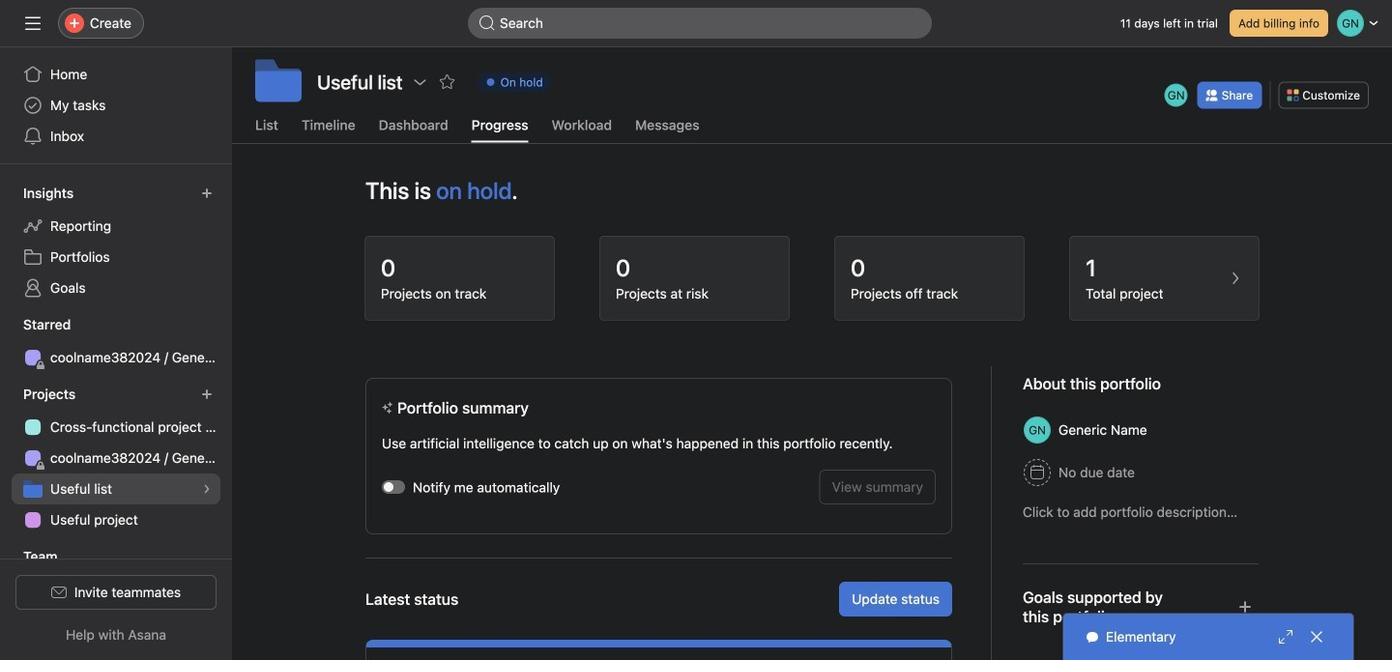 Task type: vqa. For each thing, say whether or not it's contained in the screenshot.
topmost Completed icon
no



Task type: locate. For each thing, give the bounding box(es) containing it.
new insights image
[[201, 188, 213, 199]]

see details, useful list image
[[201, 484, 213, 495]]

new project or portfolio image
[[201, 389, 213, 400]]

starred element
[[0, 308, 232, 377]]

list box
[[468, 8, 932, 39]]

gn image
[[1168, 84, 1185, 107]]

switch
[[382, 481, 405, 494]]

collapse section image
[[2, 549, 17, 565]]

global element
[[0, 47, 232, 163]]



Task type: describe. For each thing, give the bounding box(es) containing it.
hide sidebar image
[[25, 15, 41, 31]]

insights element
[[0, 176, 232, 308]]

close image
[[1310, 630, 1325, 645]]

projects element
[[0, 377, 232, 540]]

isinverse image
[[480, 15, 495, 31]]

show options image
[[413, 74, 428, 90]]

add to starred image
[[440, 74, 455, 90]]

expand elementary image
[[1279, 630, 1294, 645]]

add parent goal image
[[1238, 600, 1254, 615]]



